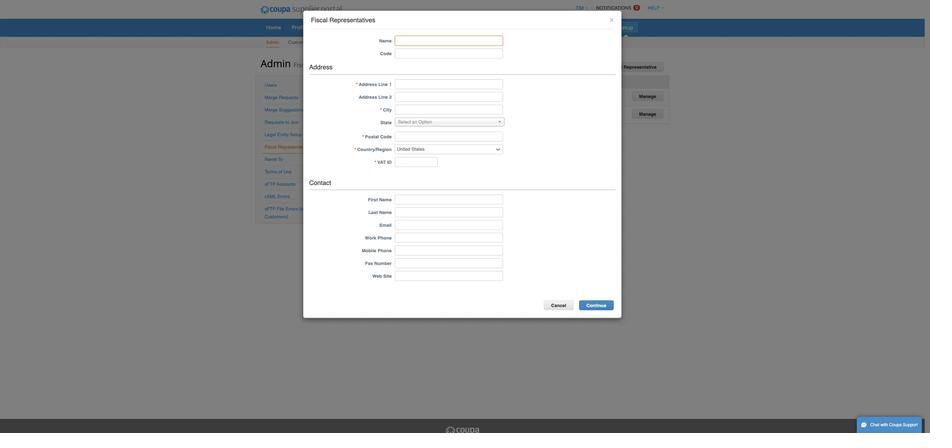 Task type: locate. For each thing, give the bounding box(es) containing it.
states down 1 at top
[[391, 92, 404, 97]]

entity
[[277, 132, 289, 137]]

1 code from the top
[[380, 51, 392, 56]]

2 name from the top
[[379, 197, 392, 203]]

(to
[[299, 206, 305, 212]]

fiscal representatives
[[311, 16, 376, 24], [265, 144, 311, 150]]

1 vertical spatial manage
[[639, 111, 657, 117]]

sourcing
[[556, 24, 577, 31]]

merge down users link
[[265, 95, 278, 100]]

1 vertical spatial country/region
[[357, 147, 392, 152]]

setup right customer on the top left of page
[[310, 40, 322, 45]]

0 horizontal spatial id
[[387, 159, 392, 165]]

code right postal
[[380, 134, 392, 139]]

requests left to
[[265, 120, 284, 125]]

admin inside admin link
[[266, 40, 279, 45]]

0 vertical spatial united states
[[377, 92, 404, 97]]

phone up number
[[378, 248, 392, 254]]

customers)
[[265, 214, 289, 219]]

email
[[380, 223, 392, 228]]

23432
[[447, 92, 460, 97]]

2 states from the top
[[391, 109, 404, 115]]

1 horizontal spatial setup
[[310, 40, 322, 45]]

2 vertical spatial address
[[359, 94, 377, 100]]

2 manage from the top
[[639, 111, 657, 117]]

phone for mobile phone
[[378, 248, 392, 254]]

to
[[278, 157, 283, 162]]

1 vertical spatial errors
[[286, 206, 298, 212]]

1 horizontal spatial coupa supplier portal image
[[445, 426, 480, 433]]

1 vertical spatial address
[[359, 82, 377, 87]]

1 horizontal spatial tax
[[511, 79, 518, 84]]

select an option
[[398, 119, 432, 124]]

name right 'last' at the top
[[379, 210, 392, 215]]

remit-to
[[265, 157, 283, 162]]

chat with coupa support button
[[857, 417, 922, 433]]

service/time
[[346, 24, 378, 31]]

sftp up cxml on the left top of the page
[[265, 182, 276, 187]]

1 vertical spatial fiscal representatives
[[265, 144, 311, 150]]

errors left the (to
[[286, 206, 298, 212]]

1 vertical spatial id
[[387, 159, 392, 165]]

2 united from the top
[[377, 109, 390, 115]]

registrations
[[520, 79, 549, 84]]

* for * country/region
[[355, 147, 356, 152]]

1 vertical spatial admin
[[261, 57, 291, 70]]

2 vertical spatial setup
[[290, 132, 302, 137]]

0 vertical spatial united
[[377, 92, 390, 97]]

0 vertical spatial line
[[379, 82, 388, 87]]

line
[[379, 82, 388, 87], [379, 94, 388, 100]]

* for * city
[[380, 107, 382, 112]]

0 vertical spatial admin
[[266, 40, 279, 45]]

Last Name text field
[[395, 208, 503, 217]]

merge suggestions link
[[265, 107, 304, 113]]

representatives
[[330, 16, 376, 24], [312, 61, 360, 69], [278, 144, 311, 150]]

address up 'address line 2'
[[359, 82, 377, 87]]

number
[[374, 261, 392, 266]]

united states down 1 at top
[[377, 92, 404, 97]]

0 horizontal spatial tax
[[447, 79, 455, 84]]

invoices
[[427, 24, 447, 31]]

states
[[391, 92, 404, 97], [391, 109, 404, 115]]

1 united states from the top
[[377, 92, 404, 97]]

Address Line 2 text field
[[395, 92, 503, 102]]

cxml errors link
[[265, 194, 290, 199]]

id right vat
[[387, 159, 392, 165]]

first name
[[368, 197, 392, 203]]

errors down accounts
[[278, 194, 290, 199]]

2 vertical spatial representatives
[[278, 144, 311, 150]]

setup
[[619, 24, 634, 31], [310, 40, 322, 45], [290, 132, 302, 137]]

sftp for sftp accounts
[[265, 182, 276, 187]]

add-
[[588, 24, 600, 31]]

business performance
[[490, 24, 545, 31]]

1 vertical spatial united states
[[377, 109, 404, 115]]

fiscal representatives link
[[265, 144, 311, 150]]

0 vertical spatial address
[[309, 63, 333, 71]]

sftp accounts
[[265, 182, 296, 187]]

united states up 'state'
[[377, 109, 404, 115]]

2 merge from the top
[[265, 107, 278, 113]]

0 vertical spatial code
[[380, 51, 392, 56]]

business
[[490, 24, 512, 31]]

1 vertical spatial coupa supplier portal image
[[445, 426, 480, 433]]

manage link
[[632, 91, 664, 101], [632, 109, 664, 119]]

name right the first on the top of page
[[379, 197, 392, 203]]

2 vertical spatial name
[[379, 210, 392, 215]]

errors
[[278, 194, 290, 199], [286, 206, 298, 212]]

1 vertical spatial sftp
[[265, 206, 276, 212]]

united states
[[377, 92, 404, 97], [377, 109, 404, 115]]

1 vertical spatial merge
[[265, 107, 278, 113]]

manage for second manage link from the top of the page
[[639, 111, 657, 117]]

united down 1 at top
[[377, 92, 390, 97]]

0 vertical spatial setup
[[619, 24, 634, 31]]

legal entity setup link
[[265, 132, 302, 137]]

remit-
[[265, 157, 278, 162]]

admin
[[266, 40, 279, 45], [261, 57, 291, 70]]

code
[[380, 51, 392, 56], [380, 134, 392, 139]]

× button
[[610, 15, 614, 24]]

2
[[389, 94, 392, 100]]

0 vertical spatial merge
[[265, 95, 278, 100]]

address down * address line 1
[[359, 94, 377, 100]]

None text field
[[395, 79, 503, 89], [395, 105, 503, 115], [395, 157, 438, 167], [395, 79, 503, 89], [395, 105, 503, 115], [395, 157, 438, 167]]

0 vertical spatial sftp
[[265, 182, 276, 187]]

home
[[266, 24, 281, 31]]

1 phone from the top
[[378, 236, 392, 241]]

option
[[419, 119, 432, 124]]

line left 2
[[379, 94, 388, 100]]

0 vertical spatial coupa supplier portal image
[[256, 1, 347, 19]]

country/region up 2
[[377, 79, 412, 84]]

1 vertical spatial representatives
[[312, 61, 360, 69]]

* for * address line 1
[[356, 82, 358, 87]]

Code text field
[[395, 48, 503, 58]]

1 vertical spatial requests
[[265, 120, 284, 125]]

address down customer setup link
[[309, 63, 333, 71]]

country/region
[[377, 79, 412, 84], [357, 147, 392, 152]]

fiscal right add
[[610, 64, 623, 70]]

0 vertical spatial states
[[391, 92, 404, 97]]

tax up 23432
[[447, 79, 455, 84]]

united up 'state'
[[377, 109, 390, 115]]

1 united from the top
[[377, 92, 390, 97]]

2 manage link from the top
[[632, 109, 664, 119]]

phone down the email
[[378, 236, 392, 241]]

1 vertical spatial name
[[379, 197, 392, 203]]

2 phone from the top
[[378, 248, 392, 254]]

admin for admin
[[266, 40, 279, 45]]

Name text field
[[395, 36, 503, 46]]

fax
[[365, 261, 373, 266]]

requests to join
[[265, 120, 299, 125]]

country/region down postal
[[357, 147, 392, 152]]

admin down admin link
[[261, 57, 291, 70]]

First Name text field
[[395, 195, 503, 205]]

admin for admin fiscal representatives
[[261, 57, 291, 70]]

asn link
[[402, 22, 421, 33]]

2 united states from the top
[[377, 109, 404, 115]]

representatives inside admin fiscal representatives
[[312, 61, 360, 69]]

sftp
[[265, 182, 276, 187], [265, 206, 276, 212]]

line left 1 at top
[[379, 82, 388, 87]]

* country/region
[[355, 147, 392, 152]]

1 sftp from the top
[[265, 182, 276, 187]]

sftp accounts link
[[265, 182, 296, 187]]

service/time sheets link
[[342, 22, 401, 33]]

1 vertical spatial united
[[377, 109, 390, 115]]

1 vertical spatial phone
[[378, 248, 392, 254]]

service/time sheets
[[346, 24, 396, 31]]

phone
[[378, 236, 392, 241], [378, 248, 392, 254]]

address for address line 2
[[359, 94, 377, 100]]

1 vertical spatial code
[[380, 134, 392, 139]]

setup down join at the left
[[290, 132, 302, 137]]

merge down "merge requests" link on the left top of page
[[265, 107, 278, 113]]

accounts
[[277, 182, 296, 187]]

id up 23432
[[456, 79, 461, 84]]

join
[[291, 120, 299, 125]]

2 horizontal spatial setup
[[619, 24, 634, 31]]

0 vertical spatial representatives
[[330, 16, 376, 24]]

code down sheets
[[380, 51, 392, 56]]

an
[[412, 119, 417, 124]]

sftp up customers)
[[265, 206, 276, 212]]

cxml
[[265, 194, 276, 199]]

tax id
[[447, 79, 461, 84]]

tax right 'associated'
[[511, 79, 518, 84]]

first
[[368, 197, 378, 203]]

profile
[[292, 24, 308, 31]]

0 vertical spatial phone
[[378, 236, 392, 241]]

Email text field
[[395, 220, 503, 230]]

address
[[309, 63, 333, 71], [359, 82, 377, 87], [359, 94, 377, 100]]

representative
[[624, 64, 657, 70]]

admin down home
[[266, 40, 279, 45]]

fiscal right profile
[[311, 16, 328, 24]]

last
[[369, 210, 378, 215]]

fiscal down customer setup link
[[294, 61, 310, 69]]

coupa supplier portal image
[[256, 1, 347, 19], [445, 426, 480, 433]]

legal
[[265, 132, 276, 137]]

fiscal
[[311, 16, 328, 24], [294, 61, 310, 69], [610, 64, 623, 70], [265, 144, 277, 150]]

0 vertical spatial name
[[379, 38, 392, 43]]

suggestions
[[279, 107, 304, 113]]

sftp inside sftp file errors (to customers)
[[265, 206, 276, 212]]

0 vertical spatial id
[[456, 79, 461, 84]]

Mobile Phone text field
[[395, 246, 503, 256]]

None text field
[[395, 132, 503, 141]]

states up the select
[[391, 109, 404, 115]]

0 vertical spatial manage link
[[632, 91, 664, 101]]

1 vertical spatial line
[[379, 94, 388, 100]]

ons
[[600, 24, 609, 31]]

business performance link
[[485, 22, 550, 33]]

setup right the ×
[[619, 24, 634, 31]]

3 name from the top
[[379, 210, 392, 215]]

1 vertical spatial states
[[391, 109, 404, 115]]

performance
[[513, 24, 545, 31]]

1 manage from the top
[[639, 94, 657, 99]]

2 sftp from the top
[[265, 206, 276, 212]]

requests up suggestions
[[279, 95, 299, 100]]

admin link
[[266, 38, 280, 47]]

name down sheets
[[379, 38, 392, 43]]

1 vertical spatial manage link
[[632, 109, 664, 119]]

1 merge from the top
[[265, 95, 278, 100]]

0 vertical spatial manage
[[639, 94, 657, 99]]

fiscal inside add fiscal representative link
[[610, 64, 623, 70]]

file
[[277, 206, 284, 212]]

1
[[389, 82, 392, 87]]

add fiscal representative link
[[592, 62, 664, 72]]



Task type: describe. For each thing, give the bounding box(es) containing it.
terms of use link
[[265, 169, 292, 174]]

1 name from the top
[[379, 38, 392, 43]]

sourcing link
[[551, 22, 582, 33]]

home link
[[262, 22, 286, 33]]

sftp file errors (to customers) link
[[265, 206, 305, 219]]

postal
[[365, 134, 379, 139]]

cancel
[[551, 303, 567, 308]]

continue button
[[579, 301, 614, 311]]

sheets
[[379, 24, 396, 31]]

terms of use
[[265, 169, 292, 174]]

0 vertical spatial country/region
[[377, 79, 412, 84]]

asn
[[407, 24, 417, 31]]

catalogs
[[458, 24, 479, 31]]

merge requests link
[[265, 95, 299, 100]]

last name
[[369, 210, 392, 215]]

add-ons
[[588, 24, 609, 31]]

2 tax from the left
[[511, 79, 518, 84]]

united for 1st manage link from the top of the page
[[377, 92, 390, 97]]

address for address
[[309, 63, 333, 71]]

chat with coupa support
[[871, 423, 918, 428]]

select
[[398, 119, 411, 124]]

name for first name
[[379, 197, 392, 203]]

address line 2
[[359, 94, 392, 100]]

with
[[881, 423, 888, 428]]

coupa
[[890, 423, 902, 428]]

1 line from the top
[[379, 82, 388, 87]]

work phone
[[365, 236, 392, 241]]

customer setup link
[[288, 38, 322, 47]]

* vat id
[[375, 159, 392, 165]]

of
[[279, 169, 282, 174]]

1 manage link from the top
[[632, 91, 664, 101]]

1 states from the top
[[391, 92, 404, 97]]

merge requests
[[265, 95, 299, 100]]

requests to join link
[[265, 120, 299, 125]]

legal entity setup
[[265, 132, 302, 137]]

manage for 1st manage link from the top of the page
[[639, 94, 657, 99]]

setup inside "link"
[[619, 24, 634, 31]]

sftp file errors (to customers)
[[265, 206, 305, 219]]

setup link
[[615, 22, 638, 33]]

customer setup
[[288, 40, 322, 45]]

users link
[[265, 82, 277, 88]]

0 horizontal spatial coupa supplier portal image
[[256, 1, 347, 19]]

phone for work phone
[[378, 236, 392, 241]]

0 vertical spatial fiscal representatives
[[311, 16, 376, 24]]

contact
[[309, 179, 331, 186]]

select an option link
[[395, 117, 505, 126]]

city
[[383, 107, 392, 112]]

0 vertical spatial requests
[[279, 95, 299, 100]]

support
[[903, 423, 918, 428]]

add-ons link
[[583, 22, 613, 33]]

0 horizontal spatial setup
[[290, 132, 302, 137]]

associated tax registrations
[[485, 79, 549, 84]]

orders link
[[314, 22, 340, 33]]

profile link
[[287, 22, 312, 33]]

associated
[[485, 79, 509, 84]]

continue
[[587, 303, 607, 308]]

merge for merge requests
[[265, 95, 278, 100]]

admin fiscal representatives
[[261, 57, 360, 70]]

name for last name
[[379, 210, 392, 215]]

1 vertical spatial setup
[[310, 40, 322, 45]]

chat
[[871, 423, 880, 428]]

cancel button
[[544, 301, 574, 311]]

use
[[284, 169, 292, 174]]

Web Site text field
[[395, 271, 503, 281]]

2 code from the top
[[380, 134, 392, 139]]

web
[[373, 274, 382, 279]]

* for * postal code
[[362, 134, 364, 139]]

0 vertical spatial errors
[[278, 194, 290, 199]]

work
[[365, 236, 377, 241]]

errors inside sftp file errors (to customers)
[[286, 206, 298, 212]]

to
[[285, 120, 289, 125]]

fiscal down legal at top
[[265, 144, 277, 150]]

united for second manage link from the top of the page
[[377, 109, 390, 115]]

Work Phone text field
[[395, 233, 503, 243]]

site
[[383, 274, 392, 279]]

fiscal inside admin fiscal representatives
[[294, 61, 310, 69]]

1 tax from the left
[[447, 79, 455, 84]]

Fax Number text field
[[395, 259, 503, 268]]

* postal code
[[362, 134, 392, 139]]

invoices link
[[423, 22, 452, 33]]

customer
[[288, 40, 308, 45]]

mobile phone
[[362, 248, 392, 254]]

cxml errors
[[265, 194, 290, 199]]

* for * vat id
[[375, 159, 376, 165]]

* address line 1
[[356, 82, 392, 87]]

web site
[[373, 274, 392, 279]]

merge for merge suggestions
[[265, 107, 278, 113]]

merge suggestions
[[265, 107, 304, 113]]

sftp for sftp file errors (to customers)
[[265, 206, 276, 212]]

remit-to link
[[265, 157, 283, 162]]

1 horizontal spatial id
[[456, 79, 461, 84]]

2 line from the top
[[379, 94, 388, 100]]

×
[[610, 15, 614, 24]]

state
[[381, 120, 392, 125]]



Task type: vqa. For each thing, say whether or not it's contained in the screenshot.
'Photograph'
no



